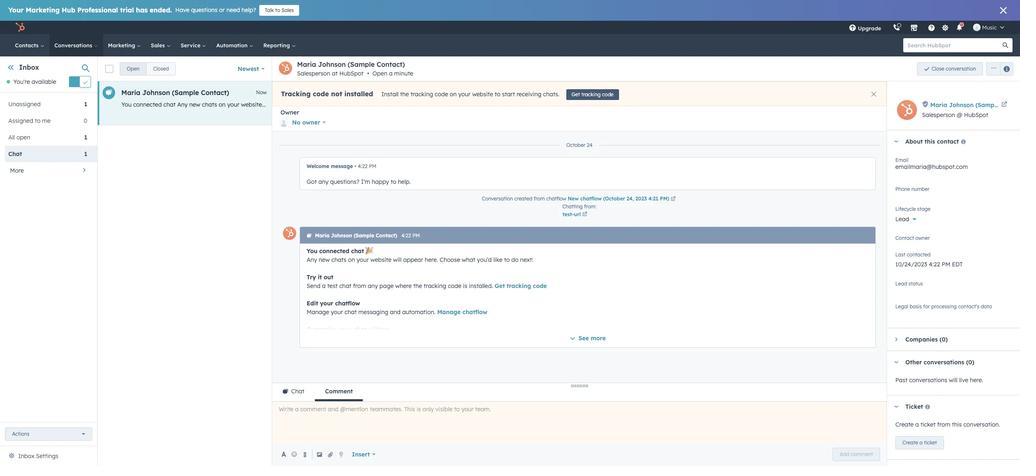 Task type: locate. For each thing, give the bounding box(es) containing it.
from down install the tracking code on your website to start receiving chats.
[[478, 101, 491, 108]]

where
[[520, 101, 537, 108], [395, 283, 412, 290]]

sales up closed
[[151, 42, 167, 49]]

0 vertical spatial will
[[264, 101, 272, 108]]

appear up owner
[[274, 101, 294, 108]]

chat inside you connected chat 🎉 any new chats on your website will appear here. choose what you'd like to do next:
[[351, 248, 364, 255]]

new inside you connected chat 🎉 any new chats on your website will appear here. choose what you'd like to do next:
[[319, 256, 330, 264]]

0 horizontal spatial test
[[327, 283, 338, 290]]

on
[[450, 91, 457, 98], [219, 101, 226, 108], [348, 256, 355, 264]]

1 vertical spatial choose
[[440, 256, 460, 264]]

you inside you connected chat 🎉 any new chats on your website will appear here. choose what you'd like to do next:
[[307, 248, 318, 255]]

it inside try it out send a test chat from any page where the tracking code is installed. get tracking code
[[318, 274, 322, 281]]

hubspot inside maria johnson (sample contact) salesperson at hubspot • open a minute
[[339, 70, 364, 77]]

hubspot link
[[10, 22, 31, 32]]

comment
[[851, 452, 873, 458]]

you're available image
[[7, 80, 10, 84]]

1 horizontal spatial chat
[[291, 388, 304, 396]]

caret image left other
[[894, 362, 899, 364]]

on inside you connected chat 🎉 any new chats on your website will appear here. choose what you'd like to do next:
[[348, 256, 355, 264]]

marketplaces image
[[911, 25, 918, 32]]

inbox inside inbox settings link
[[18, 453, 34, 461]]

install the tracking code on your website to start receiving chats.
[[382, 91, 560, 98]]

choose up try it out send a test chat from any page where the tracking code is installed. get tracking code
[[440, 256, 460, 264]]

0 vertical spatial where
[[520, 101, 537, 108]]

0 vertical spatial on
[[450, 91, 457, 98]]

conversation.
[[964, 422, 1001, 429]]

no owner button down tracking
[[279, 116, 326, 129]]

maria inside row
[[121, 89, 140, 97]]

got any questions? i'm happy to help.
[[307, 178, 411, 186]]

salesperson
[[297, 70, 330, 77], [922, 111, 956, 119]]

1 lead from the top
[[896, 216, 909, 223]]

hubspot down 'maria johnson (sample contac'
[[965, 111, 989, 119]]

edit your chatflow manage your chat messaging and automation. manage chatflow
[[307, 300, 488, 316]]

1 vertical spatial this
[[952, 422, 962, 429]]

1 horizontal spatial no
[[896, 239, 904, 246]]

0 horizontal spatial you'd
[[348, 101, 362, 108]]

lead inside popup button
[[896, 216, 909, 223]]

caret image inside companies (0) dropdown button
[[896, 338, 898, 343]]

no down owner
[[292, 119, 301, 126]]

get right chats.
[[572, 91, 580, 98]]

any right got
[[319, 178, 329, 186]]

menu item
[[887, 21, 889, 34]]

page up edit your chatflow manage your chat messaging and automation. manage chatflow on the bottom left of page
[[380, 283, 394, 290]]

24
[[587, 142, 593, 148]]

johnson for maria johnson (sample contact)
[[142, 89, 170, 97]]

send inside try it out send a test chat from any page where the tracking code is installed. get tracking code
[[307, 283, 321, 290]]

website inside row
[[241, 101, 262, 108]]

1 horizontal spatial like
[[494, 256, 503, 264]]

tracking up automation.
[[424, 283, 446, 290]]

appear
[[274, 101, 294, 108], [403, 256, 423, 264]]

no
[[292, 119, 301, 126], [896, 239, 904, 246]]

0 horizontal spatial where
[[395, 283, 412, 290]]

lead for lead
[[896, 216, 909, 223]]

lead status
[[896, 281, 923, 287]]

ticket up create a ticket
[[921, 422, 936, 429]]

(sample inside maria johnson (sample contact) salesperson at hubspot • open a minute
[[348, 60, 375, 69]]

2 vertical spatial caret image
[[894, 362, 899, 364]]

help image
[[928, 25, 936, 32]]

page inside try it out send a test chat from any page where the tracking code is installed. get tracking code
[[380, 283, 394, 290]]

like inside you connected chat 🎉 any new chats on your website will appear here. choose what you'd like to do next:
[[494, 256, 503, 264]]

chat inside "button"
[[291, 388, 304, 396]]

no owner button for owner
[[279, 116, 326, 129]]

test inside row
[[452, 101, 463, 108]]

do inside you connected chat 🎉 any new chats on your website will appear here. choose what you'd like to do next:
[[512, 256, 519, 264]]

johnson inside maria johnson (sample contact) salesperson at hubspot • open a minute
[[318, 60, 346, 69]]

owner for contact owner no owner
[[916, 235, 930, 242]]

your
[[459, 91, 471, 98], [227, 101, 240, 108], [357, 256, 369, 264], [320, 300, 333, 308], [331, 309, 343, 316], [339, 326, 352, 334]]

0 horizontal spatial chats
[[202, 101, 217, 108]]

0 horizontal spatial out
[[324, 274, 333, 281]]

do down install
[[382, 101, 389, 108]]

live
[[960, 377, 969, 385]]

maria for maria johnson (sample contact)
[[121, 89, 140, 97]]

the up automation.
[[414, 283, 422, 290]]

is left installed.
[[463, 283, 467, 290]]

Phone number text field
[[896, 185, 1012, 202]]

(sample up installed
[[348, 60, 375, 69]]

0 horizontal spatial group
[[120, 62, 176, 75]]

it inside row
[[416, 101, 419, 108]]

will down now
[[264, 101, 272, 108]]

what down not
[[332, 101, 346, 108]]

here.
[[295, 101, 309, 108], [425, 256, 438, 264], [970, 377, 984, 385]]

0 vertical spatial what
[[332, 101, 346, 108]]

group down search "image"
[[984, 62, 1014, 75]]

(sample
[[348, 60, 375, 69], [172, 89, 199, 97], [976, 101, 1000, 109], [354, 233, 374, 239]]

2 vertical spatial any
[[368, 283, 378, 290]]

marketplaces button
[[906, 21, 923, 34]]

will left live on the bottom of the page
[[949, 377, 958, 385]]

0 horizontal spatial choose
[[310, 101, 331, 108]]

1 horizontal spatial •
[[367, 70, 369, 77]]

0 vertical spatial you'd
[[348, 101, 362, 108]]

1 group from the left
[[120, 62, 176, 75]]

website down 🎉
[[371, 256, 392, 264]]

0 horizontal spatial manage
[[307, 309, 329, 316]]

0 vertical spatial caret image
[[894, 141, 899, 143]]

chatflow up from:
[[581, 196, 602, 202]]

0 horizontal spatial you
[[121, 101, 132, 108]]

create inside create a ticket button
[[903, 440, 919, 447]]

website left start
[[472, 91, 493, 98]]

tracking code not installed alert
[[272, 81, 887, 106]]

0 vertical spatial you
[[121, 101, 132, 108]]

2 horizontal spatial will
[[949, 377, 958, 385]]

data
[[981, 304, 992, 310]]

1 horizontal spatial is
[[588, 101, 592, 108]]

0 vertical spatial no owner button
[[279, 116, 326, 129]]

salesperson left "@"
[[922, 111, 956, 119]]

where up edit your chatflow manage your chat messaging and automation. manage chatflow on the bottom left of page
[[395, 283, 412, 290]]

a inside button
[[920, 440, 923, 447]]

(sample left contac
[[976, 101, 1000, 109]]

3 1 from the top
[[84, 151, 87, 158]]

• inside maria johnson (sample contact) salesperson at hubspot • open a minute
[[367, 70, 369, 77]]

maria johnson (sample contact) salesperson at hubspot • open a minute
[[297, 60, 413, 77]]

group down sales "link" at left
[[120, 62, 176, 75]]

you'd inside you connected chat 🎉 any new chats on your website will appear here. choose what you'd like to do next:
[[477, 256, 492, 264]]

1 vertical spatial salesperson
[[922, 111, 956, 119]]

(sample inside live chat from maria johnson (sample contact) with context you connected chat
any new chats on your website will appear here. choose what you'd like to do next:

try it out 
send a test chat from any page where the tracking code is installed: https://app.hubs row
[[172, 89, 199, 97]]

what up installed.
[[462, 256, 476, 264]]

1 horizontal spatial open
[[373, 70, 388, 77]]

inbox left settings
[[18, 453, 34, 461]]

1 vertical spatial caret image
[[896, 338, 898, 343]]

1 horizontal spatial what
[[462, 256, 476, 264]]

(sample down closed button
[[172, 89, 199, 97]]

marketing up open button on the left
[[108, 42, 137, 49]]

manage chatflow link
[[437, 309, 488, 316]]

link opens in a new window image
[[671, 197, 676, 202], [583, 211, 588, 219], [583, 212, 588, 217]]

chats.
[[543, 91, 560, 98]]

1 vertical spatial no
[[896, 239, 904, 246]]

the down chats.
[[538, 101, 547, 108]]

the inside try it out send a test chat from any page where the tracking code is installed. get tracking code
[[414, 283, 422, 290]]

1 vertical spatial ticket
[[924, 440, 937, 447]]

0 vertical spatial pm
[[369, 163, 377, 170]]

4:22
[[358, 163, 368, 170], [402, 233, 411, 239]]

0 horizontal spatial do
[[382, 101, 389, 108]]

ticket
[[921, 422, 936, 429], [924, 440, 937, 447]]

1 vertical spatial conversations
[[910, 377, 948, 385]]

chat
[[163, 101, 176, 108], [464, 101, 476, 108], [351, 248, 364, 255], [339, 283, 352, 290], [345, 309, 357, 316], [354, 326, 367, 334]]

contact) for maria johnson (sample contact) 4:22 pm
[[376, 233, 397, 239]]

connected down maria johnson (sample contact)
[[133, 101, 162, 108]]

2 lead from the top
[[896, 281, 908, 287]]

1 horizontal spatial send
[[432, 101, 445, 108]]

help.
[[398, 178, 411, 186]]

tracking up installed: on the right
[[582, 91, 601, 98]]

create down caret icon
[[896, 422, 914, 429]]

basis
[[910, 304, 922, 310]]

lead for lead status
[[896, 281, 908, 287]]

you'd
[[348, 101, 362, 108], [477, 256, 492, 264]]

salesperson left at
[[297, 70, 330, 77]]

1 vertical spatial chat
[[291, 388, 304, 396]]

0 vertical spatial inbox
[[19, 63, 39, 71]]

marketing inside marketing link
[[108, 42, 137, 49]]

(0) up live on the bottom of the page
[[967, 359, 975, 367]]

will inside you connected chat 🎉 any new chats on your website will appear here. choose what you'd like to do next:
[[393, 256, 402, 264]]

caret image for other conversations (0)
[[894, 362, 899, 364]]

manage right automation.
[[437, 309, 461, 316]]

marketing left 'hub'
[[26, 6, 60, 14]]

any
[[177, 101, 188, 108], [307, 256, 317, 264]]

sales right 'talk'
[[282, 7, 294, 13]]

chat left comment
[[291, 388, 304, 396]]

0 horizontal spatial no owner button
[[279, 116, 326, 129]]

1 horizontal spatial get
[[572, 91, 580, 98]]

get right installed.
[[495, 283, 505, 290]]

0 vertical spatial connected
[[133, 101, 162, 108]]

here. down tracking
[[295, 101, 309, 108]]

send inside row
[[432, 101, 445, 108]]

0 vertical spatial sales
[[282, 7, 294, 13]]

url
[[574, 211, 581, 218]]

connected left 🎉
[[319, 248, 349, 255]]

0
[[84, 117, 87, 125]]

from inside row
[[478, 101, 491, 108]]

0 vertical spatial chats
[[202, 101, 217, 108]]

1 1 from the top
[[84, 101, 87, 108]]

no up last
[[896, 239, 904, 246]]

1 horizontal spatial any
[[307, 256, 317, 264]]

get
[[572, 91, 580, 98], [495, 283, 505, 290]]

lifecycle stage
[[896, 206, 931, 212]]

1 horizontal spatial chats
[[332, 256, 347, 264]]

(sample inside maria johnson (sample contac link
[[976, 101, 1000, 109]]

0 horizontal spatial will
[[264, 101, 272, 108]]

open inside button
[[127, 65, 139, 72]]

ticket for create a ticket
[[924, 440, 937, 447]]

here. up try it out send a test chat from any page where the tracking code is installed. get tracking code
[[425, 256, 438, 264]]

like up get tracking code link
[[494, 256, 503, 264]]

tracking inside row
[[549, 101, 571, 108]]

like down installed
[[364, 101, 373, 108]]

contac
[[1002, 101, 1021, 109]]

is inside row
[[588, 101, 592, 108]]

do inside row
[[382, 101, 389, 108]]

this right about
[[925, 138, 936, 145]]

here. right live on the bottom of the page
[[970, 377, 984, 385]]

next: inside you connected chat 🎉 any new chats on your website will appear here. choose what you'd like to do next:
[[520, 256, 534, 264]]

1 horizontal spatial where
[[520, 101, 537, 108]]

0 vertical spatial send
[[432, 101, 445, 108]]

johnson for maria johnson (sample contact) salesperson at hubspot • open a minute
[[318, 60, 346, 69]]

0 horizontal spatial what
[[332, 101, 346, 108]]

menu
[[843, 21, 1011, 34]]

1 horizontal spatial connected
[[319, 248, 349, 255]]

1 vertical spatial 4:22
[[402, 233, 411, 239]]

menu containing music
[[843, 21, 1011, 34]]

next: down install
[[391, 101, 404, 108]]

0 vertical spatial contact)
[[377, 60, 405, 69]]

new chatflow (october 24, 2023 4:21 pm) link
[[568, 196, 677, 203]]

code
[[313, 90, 329, 98], [435, 91, 448, 98], [602, 91, 614, 98], [573, 101, 586, 108], [448, 283, 462, 290], [533, 283, 547, 290]]

ticket down create a ticket from this conversation.
[[924, 440, 937, 447]]

group
[[120, 62, 176, 75], [984, 62, 1014, 75]]

4:22 up the i'm
[[358, 163, 368, 170]]

any inside you connected chat 🎉 any new chats on your website will appear here. choose what you'd like to do next:
[[307, 256, 317, 264]]

caret image for companies (0)
[[896, 338, 898, 343]]

owner
[[302, 119, 320, 126], [916, 235, 930, 242], [906, 239, 922, 246]]

hubspot right at
[[339, 70, 364, 77]]

you connected chat any new chats on your website will appear here. choose what you'd like to do next:  try it out  send a test chat from any page where the tracking code is installed: https://app.hubs
[[121, 101, 666, 108]]

upgrade image
[[849, 25, 857, 32]]

@
[[957, 111, 963, 119]]

add
[[840, 452, 850, 458]]

johnson inside row
[[142, 89, 170, 97]]

what inside live chat from maria johnson (sample contact) with context you connected chat
any new chats on your website will appear here. choose what you'd like to do next:

try it out 
send a test chat from any page where the tracking code is installed: https://app.hubs row
[[332, 101, 346, 108]]

new chatflow (october 24, 2023 4:21 pm)
[[568, 196, 670, 202]]

your inside you connected chat 🎉 any new chats on your website will appear here. choose what you'd like to do next:
[[357, 256, 369, 264]]

installed
[[344, 90, 373, 98]]

contact) inside live chat from maria johnson (sample contact) with context you connected chat
any new chats on your website will appear here. choose what you'd like to do next:

try it out 
send a test chat from any page where the tracking code is installed: https://app.hubs row
[[201, 89, 229, 97]]

0 vertical spatial try
[[406, 101, 414, 108]]

salesperson inside maria johnson (sample contact) salesperson at hubspot • open a minute
[[297, 70, 330, 77]]

caret image left companies
[[896, 338, 898, 343]]

hub
[[62, 6, 75, 14]]

status
[[909, 281, 923, 287]]

0 horizontal spatial on
[[219, 101, 226, 108]]

create for create a ticket
[[903, 440, 919, 447]]

phone number
[[896, 186, 930, 192]]

conversations inside dropdown button
[[924, 359, 965, 367]]

and
[[390, 309, 401, 316]]

open
[[16, 134, 30, 141]]

new
[[189, 101, 200, 108], [319, 256, 330, 264]]

lead down lifecycle
[[896, 216, 909, 223]]

0 vertical spatial no
[[292, 119, 301, 126]]

chats down maria johnson (sample contact)
[[202, 101, 217, 108]]

1 vertical spatial what
[[462, 256, 476, 264]]

email emailmaria@hubspot.com
[[896, 157, 968, 171]]

send up edit
[[307, 283, 321, 290]]

0 horizontal spatial the
[[400, 91, 409, 98]]

no inside contact owner no owner
[[896, 239, 904, 246]]

maria johnson (sample contact) 4:22 pm
[[315, 233, 420, 239]]

0 vertical spatial get
[[572, 91, 580, 98]]

try up edit
[[307, 274, 316, 281]]

(0) right companies
[[940, 336, 948, 344]]

1 vertical spatial you
[[307, 248, 318, 255]]

1 horizontal spatial the
[[414, 283, 422, 290]]

to
[[275, 7, 280, 13], [495, 91, 501, 98], [375, 101, 381, 108], [35, 117, 41, 125], [391, 178, 396, 186], [504, 256, 510, 264]]

contact) for maria johnson (sample contact)
[[201, 89, 229, 97]]

1 vertical spatial contact)
[[201, 89, 229, 97]]

24,
[[627, 196, 634, 202]]

1 horizontal spatial this
[[952, 422, 962, 429]]

• up installed
[[367, 70, 369, 77]]

1 vertical spatial •
[[355, 163, 356, 170]]

0 vertical spatial is
[[588, 101, 592, 108]]

close image
[[872, 92, 877, 97]]

message
[[331, 163, 353, 170]]

1 vertical spatial on
[[219, 101, 226, 108]]

next: inside row
[[391, 101, 404, 108]]

here. inside row
[[295, 101, 309, 108]]

no owner button up last contacted text box
[[896, 234, 1012, 248]]

1 horizontal spatial page
[[504, 101, 519, 108]]

0 horizontal spatial appear
[[274, 101, 294, 108]]

october 24
[[567, 142, 593, 148]]

0 horizontal spatial get
[[495, 283, 505, 290]]

0 vertical spatial ticket
[[921, 422, 936, 429]]

widget
[[369, 326, 388, 334]]

1 vertical spatial marketing
[[108, 42, 137, 49]]

from inside try it out send a test chat from any page where the tracking code is installed. get tracking code
[[353, 283, 366, 290]]

service
[[181, 42, 202, 49]]

0 horizontal spatial no
[[292, 119, 301, 126]]

chat inside try it out send a test chat from any page where the tracking code is installed. get tracking code
[[339, 283, 352, 290]]

inbox up the you're available
[[19, 63, 39, 71]]

will inside row
[[264, 101, 272, 108]]

tracking down chats.
[[549, 101, 571, 108]]

past
[[896, 377, 908, 385]]

1 vertical spatial is
[[463, 283, 467, 290]]

1 horizontal spatial appear
[[403, 256, 423, 264]]

0 vertical spatial here.
[[295, 101, 309, 108]]

calling icon button
[[890, 22, 904, 33]]

any inside row
[[177, 101, 188, 108]]

open inside maria johnson (sample contact) salesperson at hubspot • open a minute
[[373, 70, 388, 77]]

1 horizontal spatial sales
[[282, 7, 294, 13]]

trial
[[120, 6, 134, 14]]

1 vertical spatial connected
[[319, 248, 349, 255]]

any up messaging
[[368, 283, 378, 290]]

1 vertical spatial appear
[[403, 256, 423, 264]]

connected inside you connected chat 🎉 any new chats on your website will appear here. choose what you'd like to do next:
[[319, 248, 349, 255]]

lead left "status"
[[896, 281, 908, 287]]

website down now
[[241, 101, 262, 108]]

2 horizontal spatial on
[[450, 91, 457, 98]]

caret image inside "about this contact" 'dropdown button'
[[894, 141, 899, 143]]

0 horizontal spatial (0)
[[940, 336, 948, 344]]

0 horizontal spatial connected
[[133, 101, 162, 108]]

any down start
[[493, 101, 503, 108]]

0 vertical spatial conversations
[[924, 359, 965, 367]]

0 vertical spatial page
[[504, 101, 519, 108]]

0 horizontal spatial sales
[[151, 42, 167, 49]]

try
[[406, 101, 414, 108], [307, 274, 316, 281]]

from down ticket dropdown button at the bottom right of the page
[[938, 422, 951, 429]]

this down ticket dropdown button at the bottom right of the page
[[952, 422, 962, 429]]

connected
[[133, 101, 162, 108], [319, 248, 349, 255]]

test inside try it out send a test chat from any page where the tracking code is installed. get tracking code
[[327, 283, 338, 290]]

1 vertical spatial here.
[[425, 256, 438, 264]]

4:22 up you connected chat 🎉 any new chats on your website will appear here. choose what you'd like to do next:
[[402, 233, 411, 239]]

conversation created from chatflow
[[482, 196, 568, 202]]

open
[[127, 65, 139, 72], [373, 70, 388, 77]]

caret image
[[894, 141, 899, 143], [896, 338, 898, 343], [894, 362, 899, 364]]

close image
[[1001, 7, 1007, 14]]

0 vertical spatial salesperson
[[297, 70, 330, 77]]

0 horizontal spatial pm
[[369, 163, 377, 170]]

link opens in a new window image inside 'new chatflow (october 24, 2023 4:21 pm)' link
[[671, 197, 676, 202]]

sales link
[[146, 34, 176, 57]]

newest button
[[232, 60, 270, 77]]

need
[[227, 6, 240, 14]]

send down install the tracking code on your website to start receiving chats.
[[432, 101, 445, 108]]

0 horizontal spatial it
[[318, 274, 322, 281]]

code inside row
[[573, 101, 586, 108]]

0 vertical spatial marketing
[[26, 6, 60, 14]]

owner up contacted
[[916, 235, 930, 242]]

the inside "tracking code not installed" alert
[[400, 91, 409, 98]]

you'd up installed.
[[477, 256, 492, 264]]

number
[[912, 186, 930, 192]]

pm)
[[660, 196, 670, 202]]

from up messaging
[[353, 283, 366, 290]]

out inside row
[[421, 101, 430, 108]]

pm up the i'm
[[369, 163, 377, 170]]

insert
[[352, 451, 370, 459]]

will up try it out send a test chat from any page where the tracking code is installed. get tracking code
[[393, 256, 402, 264]]

maria for maria johnson (sample contact) salesperson at hubspot • open a minute
[[297, 60, 316, 69]]

open down marketing link
[[127, 65, 139, 72]]

notifications image
[[956, 25, 963, 32]]

do up get tracking code link
[[512, 256, 519, 264]]

1 horizontal spatial group
[[984, 62, 1014, 75]]

0 horizontal spatial open
[[127, 65, 139, 72]]

• right message
[[355, 163, 356, 170]]

do
[[382, 101, 389, 108], [512, 256, 519, 264]]

add comment
[[840, 452, 873, 458]]

2 1 from the top
[[84, 134, 87, 141]]

(sample for maria johnson (sample contact) 4:22 pm
[[354, 233, 374, 239]]

unassigned
[[8, 101, 41, 108]]

it
[[416, 101, 419, 108], [318, 274, 322, 281]]

tracking
[[411, 91, 433, 98], [582, 91, 601, 98], [549, 101, 571, 108], [424, 283, 446, 290], [507, 283, 531, 290]]

talk
[[265, 7, 274, 13]]

conversations up the past conversations will live here. at the bottom of page
[[924, 359, 965, 367]]

pm up you connected chat 🎉 any new chats on your website will appear here. choose what you'd like to do next:
[[413, 233, 420, 239]]

1 vertical spatial new
[[319, 256, 330, 264]]

caret image inside other conversations (0) dropdown button
[[894, 362, 899, 364]]

ticket inside button
[[924, 440, 937, 447]]

settings link
[[941, 23, 951, 32]]

0 vertical spatial like
[[364, 101, 373, 108]]

tracking down minute
[[411, 91, 433, 98]]

like
[[364, 101, 373, 108], [494, 256, 503, 264]]

0 vertical spatial out
[[421, 101, 430, 108]]

2 horizontal spatial website
[[472, 91, 493, 98]]

you'd down installed
[[348, 101, 362, 108]]

2 vertical spatial website
[[371, 256, 392, 264]]

(sample up 🎉
[[354, 233, 374, 239]]

Closed button
[[146, 62, 176, 75]]

create for create a ticket from this conversation.
[[896, 422, 914, 429]]

(0) inside other conversations (0) dropdown button
[[967, 359, 975, 367]]

page down start
[[504, 101, 519, 108]]

chats down maria johnson (sample contact) 4:22 pm
[[332, 256, 347, 264]]

create down ticket on the right bottom of page
[[903, 440, 919, 447]]

1 horizontal spatial you
[[307, 248, 318, 255]]

the right install
[[400, 91, 409, 98]]

contact) for maria johnson (sample contact) salesperson at hubspot • open a minute
[[377, 60, 405, 69]]

help?
[[242, 6, 256, 14]]

will
[[264, 101, 272, 108], [393, 256, 402, 264], [949, 377, 958, 385]]

connected for you connected chat 🎉 any new chats on your website will appear here. choose what you'd like to do next:
[[319, 248, 349, 255]]

new inside row
[[189, 101, 200, 108]]

1 vertical spatial do
[[512, 256, 519, 264]]

1 manage from the left
[[307, 309, 329, 316]]

any
[[493, 101, 503, 108], [319, 178, 329, 186], [368, 283, 378, 290]]

main content
[[98, 57, 1021, 467]]

to inside you connected chat 🎉 any new chats on your website will appear here. choose what you'd like to do next:
[[504, 256, 510, 264]]

open up install
[[373, 70, 388, 77]]

next: up get tracking code link
[[520, 256, 534, 264]]

1 for chat
[[84, 151, 87, 158]]

choose inside live chat from maria johnson (sample contact) with context you connected chat
any new chats on your website will appear here. choose what you'd like to do next:

try it out 
send a test chat from any page where the tracking code is installed: https://app.hubs row
[[310, 101, 331, 108]]

try inside live chat from maria johnson (sample contact) with context you connected chat
any new chats on your website will appear here. choose what you'd like to do next:

try it out 
send a test chat from any page where the tracking code is installed: https://app.hubs row
[[406, 101, 414, 108]]

appear up try it out send a test chat from any page where the tracking code is installed. get tracking code
[[403, 256, 423, 264]]

0 horizontal spatial is
[[463, 283, 467, 290]]

chatflow
[[547, 196, 567, 202], [581, 196, 602, 202], [335, 300, 360, 308], [463, 309, 488, 316]]

maria inside maria johnson (sample contact) salesperson at hubspot • open a minute
[[297, 60, 316, 69]]

contact) inside maria johnson (sample contact) salesperson at hubspot • open a minute
[[377, 60, 405, 69]]

caret image left about
[[894, 141, 899, 143]]



Task type: vqa. For each thing, say whether or not it's contained in the screenshot.
happy
yes



Task type: describe. For each thing, give the bounding box(es) containing it.
link opens in a new window image
[[671, 196, 676, 203]]

create a ticket
[[903, 440, 937, 447]]

have
[[175, 6, 190, 14]]

emailmaria@hubspot.com
[[896, 163, 968, 171]]

1 for unassigned
[[84, 101, 87, 108]]

out inside try it out send a test chat from any page where the tracking code is installed. get tracking code
[[324, 274, 333, 281]]

salesperson @ hubspot
[[922, 111, 989, 119]]

about this contact
[[906, 138, 959, 145]]

tracking inside button
[[582, 91, 601, 98]]

other
[[906, 359, 922, 367]]

to inside "tracking code not installed" alert
[[495, 91, 501, 98]]

a inside maria johnson (sample contact) salesperson at hubspot • open a minute
[[389, 70, 393, 77]]

maria johnson (sample contac link
[[931, 100, 1021, 110]]

your inside "tracking code not installed" alert
[[459, 91, 471, 98]]

companies (0)
[[906, 336, 948, 344]]

to inside row
[[375, 101, 381, 108]]

all open
[[8, 134, 30, 141]]

i'm
[[361, 178, 370, 186]]

4:21
[[649, 196, 659, 202]]

to inside button
[[275, 7, 280, 13]]

contact
[[896, 235, 914, 242]]

conversations for other
[[924, 359, 965, 367]]

live chat from maria johnson (sample contact) with context you connected chat
any new chats on your website will appear here. choose what you'd like to do next:

try it out 
send a test chat from any page where the tracking code is installed: https://app.hubs row
[[98, 81, 666, 126]]

more
[[10, 167, 24, 175]]

appear inside row
[[274, 101, 294, 108]]

chat button
[[272, 384, 315, 402]]

chatting from:
[[563, 204, 597, 210]]

now
[[256, 89, 267, 96]]

caret image
[[894, 406, 899, 409]]

add comment group
[[833, 449, 880, 462]]

your
[[8, 6, 24, 14]]

receiving
[[517, 91, 542, 98]]

https://app.hubs
[[620, 101, 666, 108]]

connected for you connected chat any new chats on your website will appear here. choose what you'd like to do next:  try it out  send a test chat from any page where the tracking code is installed: https://app.hubs
[[133, 101, 162, 108]]

a inside try it out send a test chat from any page where the tracking code is installed. get tracking code
[[322, 283, 326, 290]]

conversations for past
[[910, 377, 948, 385]]

see more
[[579, 335, 606, 343]]

newest
[[238, 65, 259, 73]]

1 for all open
[[84, 134, 87, 141]]

calling icon image
[[893, 24, 901, 32]]

installed.
[[469, 283, 493, 290]]

tracking right installed.
[[507, 283, 531, 290]]

group containing open
[[120, 62, 176, 75]]

you for you connected chat any new chats on your website will appear here. choose what you'd like to do next:  try it out  send a test chat from any page where the tracking code is installed: https://app.hubs
[[121, 101, 132, 108]]

(0) inside companies (0) dropdown button
[[940, 336, 948, 344]]

notifications button
[[953, 21, 967, 34]]

hubspot image
[[15, 22, 25, 32]]

available
[[32, 78, 56, 86]]

sales inside sales "link"
[[151, 42, 167, 49]]

like inside row
[[364, 101, 373, 108]]

try it out send a test chat from any page where the tracking code is installed. get tracking code
[[307, 274, 547, 290]]

maria for maria johnson (sample contact) 4:22 pm
[[315, 233, 330, 239]]

chatflow left the "new"
[[547, 196, 567, 202]]

created
[[515, 196, 533, 202]]

marketing link
[[103, 34, 146, 57]]

contact's
[[959, 304, 980, 310]]

legal
[[896, 304, 909, 310]]

lead button
[[896, 211, 1012, 225]]

(sample for maria johnson (sample contac
[[976, 101, 1000, 109]]

customize your chat widget
[[307, 326, 388, 334]]

your marketing hub professional trial has ended. have questions or need help?
[[8, 6, 256, 14]]

Last contacted text field
[[896, 257, 1012, 270]]

close conversation button
[[918, 62, 984, 75]]

phone
[[896, 186, 910, 192]]

is inside try it out send a test chat from any page where the tracking code is installed. get tracking code
[[463, 283, 467, 290]]

0 horizontal spatial 4:22
[[358, 163, 368, 170]]

companies
[[906, 336, 938, 344]]

website inside "tracking code not installed" alert
[[472, 91, 493, 98]]

owner up last contacted
[[906, 239, 922, 246]]

code inside button
[[602, 91, 614, 98]]

about
[[906, 138, 923, 145]]

customize
[[307, 326, 337, 334]]

contacts
[[15, 42, 40, 49]]

or
[[219, 6, 225, 14]]

settings image
[[942, 24, 950, 32]]

assigned to me
[[8, 117, 51, 125]]

search image
[[1003, 42, 1009, 48]]

website inside you connected chat 🎉 any new chats on your website will appear here. choose what you'd like to do next:
[[371, 256, 392, 264]]

0 vertical spatial chat
[[8, 151, 22, 158]]

from right created
[[534, 196, 545, 202]]

insert button
[[347, 447, 381, 463]]

chatflow down installed.
[[463, 309, 488, 316]]

test-url
[[563, 211, 581, 218]]

greg robinson image
[[973, 24, 981, 31]]

chats inside live chat from maria johnson (sample contact) with context you connected chat
any new chats on your website will appear here. choose what you'd like to do next:

try it out 
send a test chat from any page where the tracking code is installed: https://app.hubs row
[[202, 101, 217, 108]]

where inside try it out send a test chat from any page where the tracking code is installed. get tracking code
[[395, 283, 412, 290]]

me
[[42, 117, 51, 125]]

any inside row
[[493, 101, 503, 108]]

this inside 'dropdown button'
[[925, 138, 936, 145]]

see
[[579, 335, 589, 343]]

professional
[[77, 6, 118, 14]]

automation link
[[211, 34, 258, 57]]

1 vertical spatial hubspot
[[965, 111, 989, 119]]

any inside try it out send a test chat from any page where the tracking code is installed. get tracking code
[[368, 283, 378, 290]]

try inside try it out send a test chat from any page where the tracking code is installed. get tracking code
[[307, 274, 316, 281]]

ticket for create a ticket from this conversation.
[[921, 422, 936, 429]]

music button
[[968, 21, 1010, 34]]

inbox for inbox settings
[[18, 453, 34, 461]]

page inside row
[[504, 101, 519, 108]]

maria for maria johnson (sample contac
[[931, 101, 948, 109]]

contacts link
[[10, 34, 49, 57]]

reporting
[[263, 42, 292, 49]]

you for you connected chat 🎉 any new chats on your website will appear here. choose what you'd like to do next:
[[307, 248, 318, 255]]

2 vertical spatial here.
[[970, 377, 984, 385]]

ended.
[[150, 6, 172, 14]]

1 horizontal spatial 4:22
[[402, 233, 411, 239]]

chatting
[[563, 204, 583, 210]]

last
[[896, 252, 906, 258]]

main content containing maria johnson (sample contact)
[[98, 57, 1021, 467]]

all
[[8, 134, 15, 141]]

you'd inside row
[[348, 101, 362, 108]]

a inside row
[[447, 101, 451, 108]]

johnson for maria johnson (sample contact) 4:22 pm
[[331, 233, 352, 239]]

the inside row
[[538, 101, 547, 108]]

get tracking code
[[572, 91, 614, 98]]

no owner button for contact owner
[[896, 234, 1012, 248]]

settings
[[36, 453, 58, 461]]

about this contact button
[[887, 131, 1012, 153]]

chats inside you connected chat 🎉 any new chats on your website will appear here. choose what you'd like to do next:
[[332, 256, 347, 264]]

create a ticket from this conversation.
[[896, 422, 1001, 429]]

2 manage from the left
[[437, 309, 461, 316]]

upgrade
[[858, 25, 882, 32]]

johnson for maria johnson (sample contac
[[949, 101, 974, 109]]

what inside you connected chat 🎉 any new chats on your website will appear here. choose what you'd like to do next:
[[462, 256, 476, 264]]

1 vertical spatial any
[[319, 178, 329, 186]]

choose inside you connected chat 🎉 any new chats on your website will appear here. choose what you'd like to do next:
[[440, 256, 460, 264]]

get tracking code link
[[495, 283, 547, 290]]

help button
[[925, 21, 939, 34]]

get inside button
[[572, 91, 580, 98]]

new
[[568, 196, 579, 202]]

actions
[[12, 431, 29, 438]]

ticket button
[[887, 396, 1012, 419]]

Search HubSpot search field
[[904, 38, 1006, 52]]

more
[[591, 335, 606, 343]]

get inside try it out send a test chat from any page where the tracking code is installed. get tracking code
[[495, 283, 505, 290]]

october
[[567, 142, 586, 148]]

on inside row
[[219, 101, 226, 108]]

owner for no owner
[[302, 119, 320, 126]]

(sample for maria johnson (sample contact)
[[172, 89, 199, 97]]

no owner
[[292, 119, 320, 126]]

you're
[[13, 78, 30, 86]]

other conversations (0) button
[[887, 352, 1012, 374]]

chatflow up the customize your chat widget
[[335, 300, 360, 308]]

your inside row
[[227, 101, 240, 108]]

closed
[[153, 65, 169, 72]]

talk to sales button
[[259, 5, 299, 16]]

welcome
[[307, 163, 329, 170]]

last contacted
[[896, 252, 931, 258]]

close
[[932, 65, 945, 72]]

2 group from the left
[[984, 62, 1014, 75]]

(october
[[603, 196, 625, 202]]

reporting link
[[258, 34, 301, 57]]

2023
[[636, 196, 647, 202]]

inbox for inbox
[[19, 63, 39, 71]]

appear inside you connected chat 🎉 any new chats on your website will appear here. choose what you'd like to do next:
[[403, 256, 423, 264]]

here. inside you connected chat 🎉 any new chats on your website will appear here. choose what you'd like to do next:
[[425, 256, 438, 264]]

chat inside edit your chatflow manage your chat messaging and automation. manage chatflow
[[345, 309, 357, 316]]

not
[[331, 90, 342, 98]]

tracking
[[281, 90, 311, 98]]

1 horizontal spatial pm
[[413, 233, 420, 239]]

on inside "tracking code not installed" alert
[[450, 91, 457, 98]]

sales inside 'talk to sales' button
[[282, 7, 294, 13]]

comment
[[325, 388, 353, 396]]

(sample for maria johnson (sample contact) salesperson at hubspot • open a minute
[[348, 60, 375, 69]]

questions
[[191, 6, 218, 14]]

conversation
[[946, 65, 976, 72]]

inbox settings
[[18, 453, 58, 461]]

Open button
[[120, 62, 147, 75]]

conversation
[[482, 196, 513, 202]]

where inside row
[[520, 101, 537, 108]]



